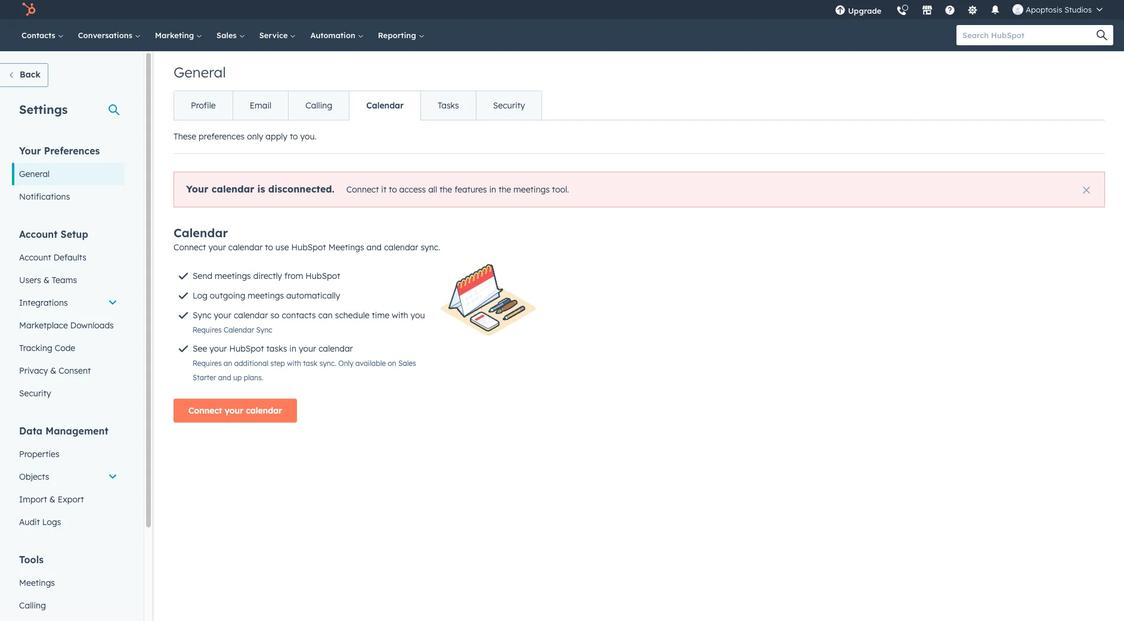 Task type: locate. For each thing, give the bounding box(es) containing it.
your up an
[[209, 344, 227, 354]]

1 horizontal spatial sales
[[398, 359, 416, 368]]

help button
[[940, 0, 961, 19]]

calling link up you.
[[288, 91, 349, 120]]

0 vertical spatial meetings
[[328, 242, 364, 253]]

1 horizontal spatial general
[[174, 63, 226, 81]]

outgoing
[[210, 291, 245, 301]]

2 account from the top
[[19, 252, 51, 263]]

security for the rightmost security link
[[493, 100, 525, 111]]

0 vertical spatial account
[[19, 228, 58, 240]]

log
[[193, 291, 208, 301]]

calendar left so
[[234, 310, 268, 321]]

0 vertical spatial general
[[174, 63, 226, 81]]

task
[[303, 359, 318, 368]]

general up profile
[[174, 63, 226, 81]]

to inside calendar connect your calendar to use hubspot meetings and calendar sync.
[[265, 242, 273, 253]]

0 vertical spatial security
[[493, 100, 525, 111]]

0 horizontal spatial with
[[287, 359, 301, 368]]

tracking code
[[19, 343, 75, 354]]

to for calendar
[[265, 242, 273, 253]]

1 vertical spatial in
[[289, 344, 296, 354]]

calendar
[[366, 100, 404, 111], [174, 225, 228, 240], [224, 326, 254, 335]]

apply
[[266, 131, 288, 142]]

1 horizontal spatial sync
[[256, 326, 272, 335]]

setup
[[61, 228, 88, 240]]

consent
[[59, 366, 91, 376]]

& right the privacy
[[50, 366, 56, 376]]

tasks
[[266, 344, 287, 354]]

1 horizontal spatial the
[[499, 184, 511, 195]]

0 vertical spatial sales
[[217, 30, 239, 40]]

0 vertical spatial your
[[19, 145, 41, 157]]

step
[[270, 359, 285, 368]]

on
[[388, 359, 396, 368]]

calling down 'meetings' link at the left of page
[[19, 601, 46, 611]]

automation
[[310, 30, 358, 40]]

connect for connect your calendar
[[189, 406, 222, 416]]

0 horizontal spatial general
[[19, 169, 50, 180]]

general
[[174, 63, 226, 81], [19, 169, 50, 180]]

1 horizontal spatial your
[[186, 183, 209, 195]]

plans.
[[244, 373, 263, 382]]

1 horizontal spatial with
[[392, 310, 408, 321]]

navigation
[[174, 91, 542, 120]]

& inside the data management element
[[49, 495, 55, 505]]

general link
[[12, 163, 125, 186]]

0 vertical spatial meetings
[[514, 184, 550, 195]]

in right features at the left of the page
[[489, 184, 496, 195]]

privacy
[[19, 366, 48, 376]]

1 horizontal spatial calling
[[306, 100, 332, 111]]

connect inside your calendar is disconnected. alert
[[346, 184, 379, 195]]

calendar for calendar connect your calendar to use hubspot meetings and calendar sync.
[[174, 225, 228, 240]]

email link
[[232, 91, 288, 120]]

0 horizontal spatial in
[[289, 344, 296, 354]]

sales inside see your hubspot tasks in your calendar requires an additional step with task sync. only available on sales starter and up plans.
[[398, 359, 416, 368]]

the
[[440, 184, 452, 195], [499, 184, 511, 195]]

0 vertical spatial requires
[[193, 326, 222, 335]]

service
[[259, 30, 290, 40]]

calendar
[[212, 183, 254, 195], [228, 242, 263, 253], [384, 242, 418, 253], [234, 310, 268, 321], [319, 344, 353, 354], [246, 406, 282, 416]]

calling link down tools
[[12, 595, 125, 617]]

account setup element
[[12, 228, 125, 405]]

1 horizontal spatial calling link
[[288, 91, 349, 120]]

account defaults
[[19, 252, 86, 263]]

settings link
[[961, 0, 986, 19]]

your up the send on the left
[[208, 242, 226, 253]]

settings
[[19, 102, 68, 117]]

hubspot up automatically
[[306, 271, 340, 282]]

your inside alert
[[186, 183, 209, 195]]

features
[[455, 184, 487, 195]]

account for account setup
[[19, 228, 58, 240]]

hubspot inside calendar connect your calendar to use hubspot meetings and calendar sync.
[[291, 242, 326, 253]]

account defaults link
[[12, 246, 125, 269]]

automatically
[[286, 291, 340, 301]]

to left use
[[265, 242, 273, 253]]

the right all
[[440, 184, 452, 195]]

1 vertical spatial account
[[19, 252, 51, 263]]

calendar for calendar
[[366, 100, 404, 111]]

0 horizontal spatial sync
[[193, 310, 212, 321]]

2 vertical spatial connect
[[189, 406, 222, 416]]

connect your calendar
[[189, 406, 282, 416]]

connect left it
[[346, 184, 379, 195]]

1 horizontal spatial in
[[489, 184, 496, 195]]

your down these
[[186, 183, 209, 195]]

users & teams link
[[12, 269, 125, 292]]

sync. right the task on the bottom left of the page
[[320, 359, 336, 368]]

connect down starter
[[189, 406, 222, 416]]

calendar up send meetings directly from hubspot
[[228, 242, 263, 253]]

1 vertical spatial connect
[[174, 242, 206, 253]]

0 horizontal spatial calling
[[19, 601, 46, 611]]

0 horizontal spatial your
[[19, 145, 41, 157]]

0 vertical spatial and
[[367, 242, 382, 253]]

0 horizontal spatial security
[[19, 388, 51, 399]]

properties
[[19, 449, 59, 460]]

upgrade
[[848, 6, 882, 16]]

1 vertical spatial calendar
[[174, 225, 228, 240]]

1 vertical spatial calling link
[[12, 595, 125, 617]]

menu
[[828, 0, 1110, 23]]

your down up
[[225, 406, 243, 416]]

from
[[284, 271, 303, 282]]

in
[[489, 184, 496, 195], [289, 344, 296, 354]]

0 vertical spatial sync
[[193, 310, 212, 321]]

to left you.
[[290, 131, 298, 142]]

0 horizontal spatial meetings
[[19, 578, 55, 589]]

0 horizontal spatial and
[[218, 373, 231, 382]]

settings image
[[968, 5, 978, 16]]

marketplaces image
[[922, 5, 933, 16]]

1 vertical spatial and
[[218, 373, 231, 382]]

1 horizontal spatial sync.
[[421, 242, 440, 253]]

your down the outgoing
[[214, 310, 231, 321]]

general up notifications
[[19, 169, 50, 180]]

0 vertical spatial hubspot
[[291, 242, 326, 253]]

calendar inside navigation
[[366, 100, 404, 111]]

calendar up only
[[319, 344, 353, 354]]

calendar down 'plans.'
[[246, 406, 282, 416]]

with left the task on the bottom left of the page
[[287, 359, 301, 368]]

0 horizontal spatial calling link
[[12, 595, 125, 617]]

requires inside the sync your calendar so contacts can schedule time with you requires calendar sync
[[193, 326, 222, 335]]

sync down log
[[193, 310, 212, 321]]

your calendar is disconnected. alert
[[174, 172, 1105, 208]]

0 vertical spatial connect
[[346, 184, 379, 195]]

notifications button
[[986, 0, 1006, 19]]

your
[[208, 242, 226, 253], [214, 310, 231, 321], [209, 344, 227, 354], [299, 344, 316, 354], [225, 406, 243, 416]]

calendar link
[[349, 91, 421, 120]]

and left up
[[218, 373, 231, 382]]

hubspot right use
[[291, 242, 326, 253]]

1 vertical spatial sync.
[[320, 359, 336, 368]]

0 vertical spatial &
[[43, 275, 49, 286]]

1 horizontal spatial security link
[[476, 91, 542, 120]]

back link
[[0, 63, 48, 87]]

1 account from the top
[[19, 228, 58, 240]]

0 vertical spatial to
[[290, 131, 298, 142]]

2 requires from the top
[[193, 359, 222, 368]]

privacy & consent link
[[12, 360, 125, 382]]

with left you at left
[[392, 310, 408, 321]]

sync. inside calendar connect your calendar to use hubspot meetings and calendar sync.
[[421, 242, 440, 253]]

your for sync
[[214, 310, 231, 321]]

and inside calendar connect your calendar to use hubspot meetings and calendar sync.
[[367, 242, 382, 253]]

sync. down all
[[421, 242, 440, 253]]

security for the bottommost security link
[[19, 388, 51, 399]]

meetings down send meetings directly from hubspot
[[248, 291, 284, 301]]

meetings up automatically
[[328, 242, 364, 253]]

to right it
[[389, 184, 397, 195]]

sales right on
[[398, 359, 416, 368]]

1 vertical spatial requires
[[193, 359, 222, 368]]

contacts
[[21, 30, 58, 40]]

0 vertical spatial security link
[[476, 91, 542, 120]]

requires
[[193, 326, 222, 335], [193, 359, 222, 368]]

hubspot up additional
[[229, 344, 264, 354]]

use
[[275, 242, 289, 253]]

0 horizontal spatial the
[[440, 184, 452, 195]]

tracking code link
[[12, 337, 125, 360]]

1 horizontal spatial meetings
[[328, 242, 364, 253]]

1 vertical spatial sales
[[398, 359, 416, 368]]

connect up the send on the left
[[174, 242, 206, 253]]

calling
[[306, 100, 332, 111], [19, 601, 46, 611]]

calendar connect your calendar to use hubspot meetings and calendar sync.
[[174, 225, 440, 253]]

search image
[[1097, 30, 1108, 41]]

0 vertical spatial with
[[392, 310, 408, 321]]

calling up you.
[[306, 100, 332, 111]]

1 vertical spatial security
[[19, 388, 51, 399]]

tools element
[[12, 554, 125, 622]]

2 the from the left
[[499, 184, 511, 195]]

2 horizontal spatial to
[[389, 184, 397, 195]]

audit
[[19, 517, 40, 528]]

your calendar is disconnected.
[[186, 183, 335, 195]]

your
[[19, 145, 41, 157], [186, 183, 209, 195]]

marketing
[[155, 30, 196, 40]]

back
[[20, 69, 41, 80]]

1 horizontal spatial to
[[290, 131, 298, 142]]

0 horizontal spatial security link
[[12, 382, 125, 405]]

0 vertical spatial calendar
[[366, 100, 404, 111]]

1 vertical spatial meetings
[[215, 271, 251, 282]]

connect inside connect your calendar button
[[189, 406, 222, 416]]

0 vertical spatial in
[[489, 184, 496, 195]]

1 requires from the top
[[193, 326, 222, 335]]

and down it
[[367, 242, 382, 253]]

your for your preferences
[[19, 145, 41, 157]]

& right users
[[43, 275, 49, 286]]

& left export
[[49, 495, 55, 505]]

meetings left tool.
[[514, 184, 550, 195]]

2 vertical spatial calendar
[[224, 326, 254, 335]]

preferences
[[44, 145, 100, 157]]

in right "tasks"
[[289, 344, 296, 354]]

calendar inside calendar connect your calendar to use hubspot meetings and calendar sync.
[[174, 225, 228, 240]]

meetings up the outgoing
[[215, 271, 251, 282]]

0 vertical spatial calling link
[[288, 91, 349, 120]]

1 vertical spatial meetings
[[19, 578, 55, 589]]

meetings inside tools element
[[19, 578, 55, 589]]

1 vertical spatial your
[[186, 183, 209, 195]]

profile link
[[174, 91, 232, 120]]

0 horizontal spatial sync.
[[320, 359, 336, 368]]

requires up see
[[193, 326, 222, 335]]

0 horizontal spatial to
[[265, 242, 273, 253]]

meetings down tools
[[19, 578, 55, 589]]

account
[[19, 228, 58, 240], [19, 252, 51, 263]]

security link
[[476, 91, 542, 120], [12, 382, 125, 405]]

1 horizontal spatial security
[[493, 100, 525, 111]]

account up the account defaults
[[19, 228, 58, 240]]

menu containing apoptosis studios
[[828, 0, 1110, 23]]

security inside navigation
[[493, 100, 525, 111]]

requires up starter
[[193, 359, 222, 368]]

up
[[233, 373, 242, 382]]

hubspot
[[291, 242, 326, 253], [306, 271, 340, 282], [229, 344, 264, 354]]

account up users
[[19, 252, 51, 263]]

calendar inside the sync your calendar so contacts can schedule time with you requires calendar sync
[[224, 326, 254, 335]]

2 vertical spatial to
[[265, 242, 273, 253]]

in inside see your hubspot tasks in your calendar requires an additional step with task sync. only available on sales starter and up plans.
[[289, 344, 296, 354]]

sync down so
[[256, 326, 272, 335]]

teams
[[52, 275, 77, 286]]

0 vertical spatial sync.
[[421, 242, 440, 253]]

your inside connect your calendar button
[[225, 406, 243, 416]]

logs
[[42, 517, 61, 528]]

your for your calendar is disconnected.
[[186, 183, 209, 195]]

your for connect
[[225, 406, 243, 416]]

calendar left is
[[212, 183, 254, 195]]

security inside account setup element
[[19, 388, 51, 399]]

1 vertical spatial &
[[50, 366, 56, 376]]

2 vertical spatial hubspot
[[229, 344, 264, 354]]

1 the from the left
[[440, 184, 452, 195]]

account setup
[[19, 228, 88, 240]]

only
[[338, 359, 354, 368]]

email
[[250, 100, 272, 111]]

the right features at the left of the page
[[499, 184, 511, 195]]

help image
[[945, 5, 956, 16]]

2 vertical spatial meetings
[[248, 291, 284, 301]]

1 vertical spatial with
[[287, 359, 301, 368]]

1 vertical spatial calling
[[19, 601, 46, 611]]

1 horizontal spatial and
[[367, 242, 382, 253]]

1 vertical spatial general
[[19, 169, 50, 180]]

your inside the sync your calendar so contacts can schedule time with you requires calendar sync
[[214, 310, 231, 321]]

all
[[428, 184, 437, 195]]

0 vertical spatial calling
[[306, 100, 332, 111]]

objects
[[19, 472, 49, 483]]

& for export
[[49, 495, 55, 505]]

0 horizontal spatial sales
[[217, 30, 239, 40]]

1 vertical spatial to
[[389, 184, 397, 195]]

marketplaces button
[[915, 0, 940, 19]]

contacts link
[[14, 19, 71, 51]]

sales left service
[[217, 30, 239, 40]]

2 vertical spatial &
[[49, 495, 55, 505]]

security
[[493, 100, 525, 111], [19, 388, 51, 399]]

these preferences only apply to you.
[[174, 131, 317, 142]]

your left the preferences
[[19, 145, 41, 157]]



Task type: describe. For each thing, give the bounding box(es) containing it.
additional
[[234, 359, 268, 368]]

import
[[19, 495, 47, 505]]

apoptosis
[[1026, 5, 1063, 14]]

close image
[[1083, 187, 1090, 194]]

audit logs link
[[12, 511, 125, 534]]

general inside your preferences element
[[19, 169, 50, 180]]

requires inside see your hubspot tasks in your calendar requires an additional step with task sync. only available on sales starter and up plans.
[[193, 359, 222, 368]]

marketing link
[[148, 19, 209, 51]]

apoptosis studios button
[[1006, 0, 1110, 19]]

notifications link
[[12, 186, 125, 208]]

and inside see your hubspot tasks in your calendar requires an additional step with task sync. only available on sales starter and up plans.
[[218, 373, 231, 382]]

contacts
[[282, 310, 316, 321]]

an
[[224, 359, 232, 368]]

upgrade image
[[835, 5, 846, 16]]

objects button
[[12, 466, 125, 489]]

to for these
[[290, 131, 298, 142]]

you.
[[300, 131, 317, 142]]

navigation containing profile
[[174, 91, 542, 120]]

account for account defaults
[[19, 252, 51, 263]]

sales link
[[209, 19, 252, 51]]

these
[[174, 131, 196, 142]]

export
[[58, 495, 84, 505]]

hubspot link
[[14, 2, 45, 17]]

integrations
[[19, 298, 68, 308]]

marketplace
[[19, 320, 68, 331]]

integrations button
[[12, 292, 125, 314]]

calendar inside button
[[246, 406, 282, 416]]

send meetings directly from hubspot
[[193, 271, 340, 282]]

notifications
[[19, 191, 70, 202]]

directly
[[253, 271, 282, 282]]

meetings inside your calendar is disconnected. alert
[[514, 184, 550, 195]]

profile
[[191, 100, 216, 111]]

sync. inside see your hubspot tasks in your calendar requires an additional step with task sync. only available on sales starter and up plans.
[[320, 359, 336, 368]]

import & export link
[[12, 489, 125, 511]]

access
[[399, 184, 426, 195]]

hubspot inside see your hubspot tasks in your calendar requires an additional step with task sync. only available on sales starter and up plans.
[[229, 344, 264, 354]]

your preferences element
[[12, 144, 125, 208]]

data
[[19, 425, 43, 437]]

hubspot image
[[21, 2, 36, 17]]

& for consent
[[50, 366, 56, 376]]

1 vertical spatial sync
[[256, 326, 272, 335]]

your preferences
[[19, 145, 100, 157]]

notifications image
[[990, 5, 1001, 16]]

marketplace downloads
[[19, 320, 114, 331]]

marketplace downloads link
[[12, 314, 125, 337]]

your inside calendar connect your calendar to use hubspot meetings and calendar sync.
[[208, 242, 226, 253]]

meetings link
[[12, 572, 125, 595]]

with inside the sync your calendar so contacts can schedule time with you requires calendar sync
[[392, 310, 408, 321]]

with inside see your hubspot tasks in your calendar requires an additional step with task sync. only available on sales starter and up plans.
[[287, 359, 301, 368]]

connect inside calendar connect your calendar to use hubspot meetings and calendar sync.
[[174, 242, 206, 253]]

calling icon image
[[897, 6, 907, 17]]

only
[[247, 131, 263, 142]]

you
[[411, 310, 425, 321]]

log outgoing meetings automatically
[[193, 291, 340, 301]]

tool.
[[552, 184, 569, 195]]

automation link
[[303, 19, 371, 51]]

connect for connect it to access all the features in the meetings tool.
[[346, 184, 379, 195]]

calling inside tools element
[[19, 601, 46, 611]]

users
[[19, 275, 41, 286]]

starter
[[193, 373, 216, 382]]

& for teams
[[43, 275, 49, 286]]

Search HubSpot search field
[[957, 25, 1103, 45]]

import & export
[[19, 495, 84, 505]]

schedule
[[335, 310, 370, 321]]

conversations
[[78, 30, 135, 40]]

your up the task on the bottom left of the page
[[299, 344, 316, 354]]

time
[[372, 310, 390, 321]]

connect your calendar button
[[174, 399, 297, 423]]

users & teams
[[19, 275, 77, 286]]

calendar inside see your hubspot tasks in your calendar requires an additional step with task sync. only available on sales starter and up plans.
[[319, 344, 353, 354]]

calendar inside alert
[[212, 183, 254, 195]]

reporting
[[378, 30, 418, 40]]

data management element
[[12, 425, 125, 534]]

can
[[318, 310, 333, 321]]

meetings inside calendar connect your calendar to use hubspot meetings and calendar sync.
[[328, 242, 364, 253]]

tasks
[[438, 100, 459, 111]]

disconnected.
[[268, 183, 335, 195]]

tara schultz image
[[1013, 4, 1024, 15]]

send
[[193, 271, 212, 282]]

1 vertical spatial security link
[[12, 382, 125, 405]]

audit logs
[[19, 517, 61, 528]]

service link
[[252, 19, 303, 51]]

sync your calendar so contacts can schedule time with you requires calendar sync
[[193, 310, 425, 335]]

see
[[193, 344, 207, 354]]

apoptosis studios
[[1026, 5, 1092, 14]]

1 vertical spatial hubspot
[[306, 271, 340, 282]]

in inside your calendar is disconnected. alert
[[489, 184, 496, 195]]

tools
[[19, 554, 44, 566]]

connect it to access all the features in the meetings tool.
[[346, 184, 569, 195]]

preferences
[[199, 131, 245, 142]]

tracking
[[19, 343, 52, 354]]

your for see
[[209, 344, 227, 354]]

see your hubspot tasks in your calendar requires an additional step with task sync. only available on sales starter and up plans.
[[193, 344, 416, 382]]

calendar down the access
[[384, 242, 418, 253]]

so
[[270, 310, 280, 321]]

properties link
[[12, 443, 125, 466]]

studios
[[1065, 5, 1092, 14]]

defaults
[[54, 252, 86, 263]]

conversations link
[[71, 19, 148, 51]]

to inside your calendar is disconnected. alert
[[389, 184, 397, 195]]

downloads
[[70, 320, 114, 331]]

calendar inside the sync your calendar so contacts can schedule time with you requires calendar sync
[[234, 310, 268, 321]]

available
[[356, 359, 386, 368]]

reporting link
[[371, 19, 432, 51]]

search button
[[1091, 25, 1114, 45]]



Task type: vqa. For each thing, say whether or not it's contained in the screenshot.
second Press to sort. image from the right
no



